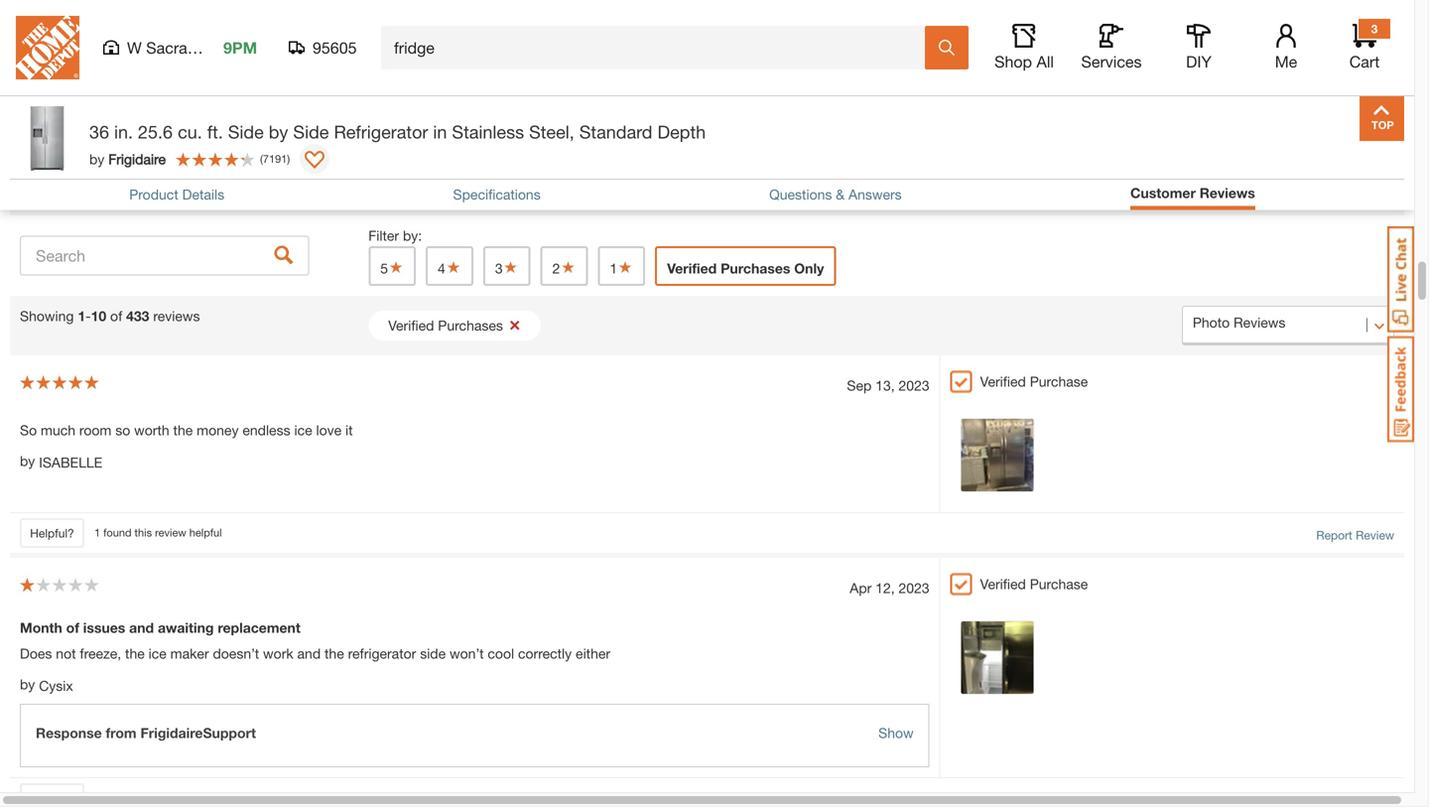 Task type: vqa. For each thing, say whether or not it's contained in the screenshot.
"Product Details"
yes



Task type: locate. For each thing, give the bounding box(es) containing it.
2 horizontal spatial 1
[[610, 260, 618, 277]]

1 star symbol image from the left
[[388, 260, 404, 274]]

isabelle button
[[39, 452, 102, 473]]

purchase
[[1030, 373, 1088, 390], [1030, 576, 1088, 592]]

0 horizontal spatial 3
[[495, 260, 503, 277]]

2 helpful? button from the top
[[20, 783, 84, 807]]

2 verified purchase from the top
[[981, 576, 1088, 592]]

the right the freeze,
[[125, 645, 145, 662]]

13,
[[876, 377, 895, 394]]

0 horizontal spatial and
[[129, 620, 154, 636]]

shop all button
[[993, 24, 1056, 71]]

sep 13, 2023
[[847, 377, 930, 394]]

0 horizontal spatial star symbol image
[[388, 260, 404, 274]]

1 horizontal spatial and
[[297, 645, 321, 662]]

1
[[610, 260, 618, 277], [78, 308, 85, 324], [94, 526, 100, 539]]

star symbol image for 2
[[560, 260, 576, 274]]

1 horizontal spatial star symbol image
[[503, 260, 519, 274]]

by inside by isabelle
[[20, 453, 35, 469]]

0 vertical spatial purchases
[[721, 260, 791, 277]]

helpful? down response on the left bottom of page
[[30, 791, 74, 805]]

showing
[[20, 308, 74, 324]]

review
[[155, 526, 186, 539], [155, 791, 186, 804]]

helpful? button
[[20, 518, 84, 548], [20, 783, 84, 807]]

1 helpful from the top
[[189, 526, 222, 539]]

0 horizontal spatial of
[[66, 620, 79, 636]]

star symbol image inside the 1 button
[[618, 260, 634, 274]]

only
[[795, 260, 824, 277]]

1 vertical spatial 2
[[94, 791, 100, 804]]

1 horizontal spatial 3
[[1372, 22, 1378, 36]]

1 vertical spatial helpful?
[[30, 791, 74, 805]]

star symbol image left the 1 button on the top of the page
[[560, 260, 576, 274]]

2 down response on the left bottom of page
[[94, 791, 100, 804]]

endless
[[243, 422, 290, 438]]

filter by:
[[369, 227, 422, 244]]

money
[[197, 422, 239, 438]]

helpful up awaiting
[[189, 526, 222, 539]]

review down response from frigidairesupport
[[155, 791, 186, 804]]

What can we help you find today? search field
[[394, 27, 924, 69]]

0 horizontal spatial purchases
[[438, 317, 503, 334]]

star symbol image left 2 button
[[503, 260, 519, 274]]

and right 'issues'
[[129, 620, 154, 636]]

2 helpful from the top
[[189, 791, 222, 804]]

star symbol image
[[446, 260, 461, 274], [503, 260, 519, 274]]

by up ( 7191 )
[[269, 121, 288, 142]]

display image
[[305, 151, 325, 171]]

2023 for apr 12, 2023
[[899, 580, 930, 596]]

0 vertical spatial verified purchase
[[981, 373, 1088, 390]]

ice left the love
[[294, 422, 312, 438]]

2 vertical spatial 1
[[94, 526, 100, 539]]

1 horizontal spatial the
[[173, 422, 193, 438]]

and right work
[[297, 645, 321, 662]]

questions
[[770, 186, 832, 203]]

side
[[228, 121, 264, 142], [293, 121, 329, 142]]

star symbol image inside 5 button
[[388, 260, 404, 274]]

reviews
[[153, 308, 200, 324]]

-
[[85, 308, 91, 324]]

1 vertical spatial verified purchase
[[981, 576, 1088, 592]]

me
[[1276, 52, 1298, 71]]

1 purchase from the top
[[1030, 373, 1088, 390]]

won't
[[450, 645, 484, 662]]

95605
[[313, 38, 357, 57]]

0 horizontal spatial 1
[[78, 308, 85, 324]]

helpful? for so much room so worth the money endless ice love it
[[30, 526, 74, 540]]

1 vertical spatial purchase
[[1030, 576, 1088, 592]]

ice inside month of issues and awaiting replacement does not freeze, the ice maker doesn't work and the refrigerator side won't cool correctly either
[[149, 645, 167, 662]]

side up display icon
[[293, 121, 329, 142]]

0 vertical spatial review
[[155, 526, 186, 539]]

2 helpful? from the top
[[30, 791, 74, 805]]

1 vertical spatial and
[[297, 645, 321, 662]]

refrigerator
[[334, 121, 428, 142]]

frigidairesupport
[[140, 725, 256, 741]]

2 purchase from the top
[[1030, 576, 1088, 592]]

1 review from the top
[[155, 526, 186, 539]]

star symbol image down filter by:
[[388, 260, 404, 274]]

star symbol image for 1
[[618, 260, 634, 274]]

1 right 2 button
[[610, 260, 618, 277]]

1 found from the top
[[103, 526, 132, 539]]

star symbol image inside 4 button
[[446, 260, 461, 274]]

0 vertical spatial helpful?
[[30, 526, 74, 540]]

0 horizontal spatial ice
[[149, 645, 167, 662]]

1 star symbol image from the left
[[446, 260, 461, 274]]

1 horizontal spatial 1
[[94, 526, 100, 539]]

0 horizontal spatial 2
[[94, 791, 100, 804]]

of right 10
[[110, 308, 122, 324]]

customer reviews
[[1131, 185, 1256, 201]]

purchases left only in the right top of the page
[[721, 260, 791, 277]]

shop
[[995, 52, 1033, 71]]

0 vertical spatial purchase
[[1030, 373, 1088, 390]]

1 2023 from the top
[[899, 377, 930, 394]]

2 found from the top
[[103, 791, 132, 804]]

(
[[260, 152, 263, 165]]

0 vertical spatial this
[[135, 526, 152, 539]]

purchases down 4 button
[[438, 317, 503, 334]]

purchase for apr 12, 2023
[[1030, 576, 1088, 592]]

0 vertical spatial 1
[[610, 260, 618, 277]]

0 vertical spatial 2023
[[899, 377, 930, 394]]

5 button
[[369, 246, 416, 286]]

0 vertical spatial helpful? button
[[20, 518, 84, 548]]

from
[[106, 725, 137, 741]]

36
[[89, 121, 109, 142]]

by inside "by cysix"
[[20, 676, 35, 692]]

1 vertical spatial 3
[[495, 260, 503, 277]]

services
[[1082, 52, 1142, 71]]

shop all
[[995, 52, 1054, 71]]

side right the ft.
[[228, 121, 264, 142]]

1 horizontal spatial star symbol image
[[560, 260, 576, 274]]

0 vertical spatial and
[[129, 620, 154, 636]]

found down from
[[103, 791, 132, 804]]

and
[[129, 620, 154, 636], [297, 645, 321, 662]]

showing 1 - 10 of 433 reviews verified purchases
[[20, 308, 503, 334]]

it
[[346, 422, 353, 438]]

2
[[553, 260, 560, 277], [94, 791, 100, 804]]

1 vertical spatial 1
[[78, 308, 85, 324]]

0 horizontal spatial star symbol image
[[446, 260, 461, 274]]

2 star symbol image from the left
[[560, 260, 576, 274]]

3 star symbol image from the left
[[618, 260, 634, 274]]

2 right 3 button
[[553, 260, 560, 277]]

0 vertical spatial found
[[103, 526, 132, 539]]

star symbol image inside 3 button
[[503, 260, 519, 274]]

1 horizontal spatial of
[[110, 308, 122, 324]]

1 vertical spatial of
[[66, 620, 79, 636]]

1 vertical spatial ice
[[149, 645, 167, 662]]

2 button
[[541, 246, 588, 286]]

2023
[[899, 377, 930, 394], [899, 580, 930, 596]]

1 vertical spatial review
[[155, 791, 186, 804]]

purchases inside showing 1 - 10 of 433 reviews verified purchases
[[438, 317, 503, 334]]

0 vertical spatial 3
[[1372, 22, 1378, 36]]

helpful down frigidairesupport
[[189, 791, 222, 804]]

helpful? down by isabelle
[[30, 526, 74, 540]]

0 vertical spatial ice
[[294, 422, 312, 438]]

report review button
[[1317, 526, 1395, 544]]

questions & answers button
[[770, 186, 902, 203], [770, 186, 902, 203]]

helpful
[[189, 526, 222, 539], [189, 791, 222, 804]]

ft.
[[207, 121, 223, 142]]

either
[[576, 645, 611, 662]]

1 horizontal spatial side
[[293, 121, 329, 142]]

helpful? button down response on the left bottom of page
[[20, 783, 84, 807]]

verified
[[667, 260, 717, 277], [388, 317, 434, 334], [981, 373, 1026, 390], [981, 576, 1026, 592]]

apr
[[850, 580, 872, 596]]

1 vertical spatial this
[[135, 791, 152, 804]]

1 vertical spatial found
[[103, 791, 132, 804]]

1 inside the 1 button
[[610, 260, 618, 277]]

0 vertical spatial 2
[[553, 260, 560, 277]]

2 star symbol image from the left
[[503, 260, 519, 274]]

1 verified purchase from the top
[[981, 373, 1088, 390]]

the right worth
[[173, 422, 193, 438]]

star symbol image
[[388, 260, 404, 274], [560, 260, 576, 274], [618, 260, 634, 274]]

0 vertical spatial of
[[110, 308, 122, 324]]

2023 right 12,
[[899, 580, 930, 596]]

2 for 2
[[553, 260, 560, 277]]

1 vertical spatial 2023
[[899, 580, 930, 596]]

1 left 10
[[78, 308, 85, 324]]

live chat image
[[1388, 226, 1415, 333]]

1 helpful? button from the top
[[20, 518, 84, 548]]

2 horizontal spatial star symbol image
[[618, 260, 634, 274]]

this for so much room so worth the money endless ice love it
[[135, 526, 152, 539]]

433
[[126, 308, 149, 324]]

0 horizontal spatial side
[[228, 121, 264, 142]]

by left cysix
[[20, 676, 35, 692]]

verified purchase for sep 13, 2023
[[981, 373, 1088, 390]]

helpful for so much room so worth the money endless ice love it
[[189, 526, 222, 539]]

star symbol image inside 2 button
[[560, 260, 576, 274]]

5
[[380, 260, 388, 277]]

the left refrigerator
[[325, 645, 344, 662]]

3 right 4 button
[[495, 260, 503, 277]]

1 vertical spatial helpful? button
[[20, 783, 84, 807]]

2 this from the top
[[135, 791, 152, 804]]

found up 'issues'
[[103, 526, 132, 539]]

1 vertical spatial helpful
[[189, 791, 222, 804]]

review up awaiting
[[155, 526, 186, 539]]

1 down isabelle button
[[94, 526, 100, 539]]

verified purchase
[[981, 373, 1088, 390], [981, 576, 1088, 592]]

standard
[[580, 121, 653, 142]]

star symbol image left 3 button
[[446, 260, 461, 274]]

2 horizontal spatial the
[[325, 645, 344, 662]]

1 side from the left
[[228, 121, 264, 142]]

found for so much room so worth the money endless ice love it
[[103, 526, 132, 539]]

1 horizontal spatial purchases
[[721, 260, 791, 277]]

1 this from the top
[[135, 526, 152, 539]]

3 up cart
[[1372, 22, 1378, 36]]

so much room so worth the money endless ice love it
[[20, 422, 353, 438]]

of
[[110, 308, 122, 324], [66, 620, 79, 636]]

36 in. 25.6 cu. ft. side by side refrigerator in stainless steel, standard depth
[[89, 121, 706, 142]]

2023 right 13,
[[899, 377, 930, 394]]

by down so
[[20, 453, 35, 469]]

specifications button
[[453, 186, 541, 203], [453, 186, 541, 203]]

worth
[[134, 422, 169, 438]]

4
[[438, 260, 446, 277]]

filter
[[369, 227, 399, 244]]

verified inside showing 1 - 10 of 433 reviews verified purchases
[[388, 317, 434, 334]]

1 vertical spatial purchases
[[438, 317, 503, 334]]

1 horizontal spatial 2
[[553, 260, 560, 277]]

2 inside 2 button
[[553, 260, 560, 277]]

purchases
[[721, 260, 791, 277], [438, 317, 503, 334]]

0 vertical spatial helpful
[[189, 526, 222, 539]]

by isabelle
[[20, 453, 102, 470]]

1 helpful? from the top
[[30, 526, 74, 540]]

love
[[316, 422, 342, 438]]

cart
[[1350, 52, 1380, 71]]

apr 12, 2023
[[850, 580, 930, 596]]

of up not
[[66, 620, 79, 636]]

of inside showing 1 - 10 of 433 reviews verified purchases
[[110, 308, 122, 324]]

helpful? button for month of issues and awaiting replacement
[[20, 783, 84, 807]]

room
[[79, 422, 112, 438]]

found
[[103, 526, 132, 539], [103, 791, 132, 804]]

refrigerator
[[348, 645, 416, 662]]

helpful? button down by isabelle
[[20, 518, 84, 548]]

2 2023 from the top
[[899, 580, 930, 596]]

by down 36 on the left top of page
[[89, 151, 105, 167]]

ice left maker
[[149, 645, 167, 662]]

product details
[[129, 186, 225, 203]]

by for by cysix
[[20, 676, 35, 692]]

ice
[[294, 422, 312, 438], [149, 645, 167, 662]]

product
[[129, 186, 178, 203]]

sep
[[847, 377, 872, 394]]

3
[[1372, 22, 1378, 36], [495, 260, 503, 277]]

2 review from the top
[[155, 791, 186, 804]]

star symbol image for 3
[[503, 260, 519, 274]]

star symbol image right 2 button
[[618, 260, 634, 274]]



Task type: describe. For each thing, give the bounding box(es) containing it.
customer
[[1131, 185, 1196, 201]]

helpful? for month of issues and awaiting replacement
[[30, 791, 74, 805]]

star symbol image for 4
[[446, 260, 461, 274]]

0 horizontal spatial the
[[125, 645, 145, 662]]

replacement
[[218, 620, 301, 636]]

questions & answers
[[770, 186, 902, 203]]

correctly
[[518, 645, 572, 662]]

3 button
[[483, 246, 531, 286]]

Search text field
[[20, 236, 309, 276]]

review for so much room so worth the money endless ice love it
[[155, 526, 186, 539]]

2 for 2 found this review helpful
[[94, 791, 100, 804]]

1 inside showing 1 - 10 of 433 reviews verified purchases
[[78, 308, 85, 324]]

much
[[41, 422, 75, 438]]

isabelle
[[39, 454, 102, 470]]

review for month of issues and awaiting replacement
[[155, 791, 186, 804]]

details
[[182, 186, 225, 203]]

show button
[[879, 723, 914, 744]]

review
[[1356, 528, 1395, 542]]

7191
[[263, 152, 287, 165]]

cysix button
[[39, 675, 73, 696]]

the home depot logo image
[[16, 16, 79, 79]]

doesn't
[[213, 645, 259, 662]]

helpful? button for so much room so worth the money endless ice love it
[[20, 518, 84, 548]]

response from frigidairesupport
[[36, 725, 256, 741]]

product image image
[[15, 106, 79, 171]]

steel,
[[529, 121, 575, 142]]

cu.
[[178, 121, 202, 142]]

feedback link image
[[1388, 336, 1415, 443]]

4 button
[[426, 246, 473, 286]]

report
[[1317, 528, 1353, 542]]

month of issues and awaiting replacement does not freeze, the ice maker doesn't work and the refrigerator side won't cool correctly either
[[20, 620, 611, 662]]

w sacramento 9pm
[[127, 38, 257, 57]]

this for month of issues and awaiting replacement
[[135, 791, 152, 804]]

side
[[420, 645, 446, 662]]

cart 3
[[1350, 22, 1380, 71]]

12,
[[876, 580, 895, 596]]

of inside month of issues and awaiting replacement does not freeze, the ice maker doesn't work and the refrigerator side won't cool correctly either
[[66, 620, 79, 636]]

by for by frigidaire
[[89, 151, 105, 167]]

( 7191 )
[[260, 152, 290, 165]]

in
[[433, 121, 447, 142]]

1 button
[[598, 246, 646, 286]]

2 side from the left
[[293, 121, 329, 142]]

freeze,
[[80, 645, 121, 662]]

frigidaire
[[108, 151, 166, 167]]

w
[[127, 38, 142, 57]]

9pm
[[223, 38, 257, 57]]

diy button
[[1168, 24, 1231, 71]]

answers
[[849, 186, 902, 203]]

1 horizontal spatial ice
[[294, 422, 312, 438]]

reviews
[[1200, 185, 1256, 201]]

1 for 1
[[610, 260, 618, 277]]

10
[[91, 308, 106, 324]]

stainless
[[452, 121, 524, 142]]

depth
[[658, 121, 706, 142]]

awaiting
[[158, 620, 214, 636]]

25.6
[[138, 121, 173, 142]]

3 inside cart 3
[[1372, 22, 1378, 36]]

3 inside button
[[495, 260, 503, 277]]

purchase for sep 13, 2023
[[1030, 373, 1088, 390]]

purchases inside button
[[721, 260, 791, 277]]

&
[[836, 186, 845, 203]]

by for by isabelle
[[20, 453, 35, 469]]

diy
[[1187, 52, 1212, 71]]

verified purchase for apr 12, 2023
[[981, 576, 1088, 592]]

in.
[[114, 121, 133, 142]]

specifications
[[453, 186, 541, 203]]

found for month of issues and awaiting replacement
[[103, 791, 132, 804]]

verified purchases only
[[667, 260, 824, 277]]

2 found this review helpful
[[94, 791, 222, 804]]

by cysix
[[20, 676, 73, 694]]

month
[[20, 620, 62, 636]]

sacramento
[[146, 38, 232, 57]]

cool
[[488, 645, 514, 662]]

work
[[263, 645, 294, 662]]

services button
[[1080, 24, 1144, 71]]

1 found this review helpful
[[94, 526, 222, 539]]

me button
[[1255, 24, 1318, 71]]

so
[[20, 422, 37, 438]]

report review
[[1317, 528, 1395, 542]]

by frigidaire
[[89, 151, 166, 167]]

cysix
[[39, 677, 73, 694]]

verified inside verified purchases only button
[[667, 260, 717, 277]]

does
[[20, 645, 52, 662]]

2023 for sep 13, 2023
[[899, 377, 930, 394]]

maker
[[170, 645, 209, 662]]

)
[[287, 152, 290, 165]]

top button
[[1360, 96, 1405, 141]]

star symbol image for 5
[[388, 260, 404, 274]]

1 for 1 found this review helpful
[[94, 526, 100, 539]]

not
[[56, 645, 76, 662]]

helpful for month of issues and awaiting replacement
[[189, 791, 222, 804]]

so
[[115, 422, 130, 438]]

95605 button
[[289, 38, 357, 58]]



